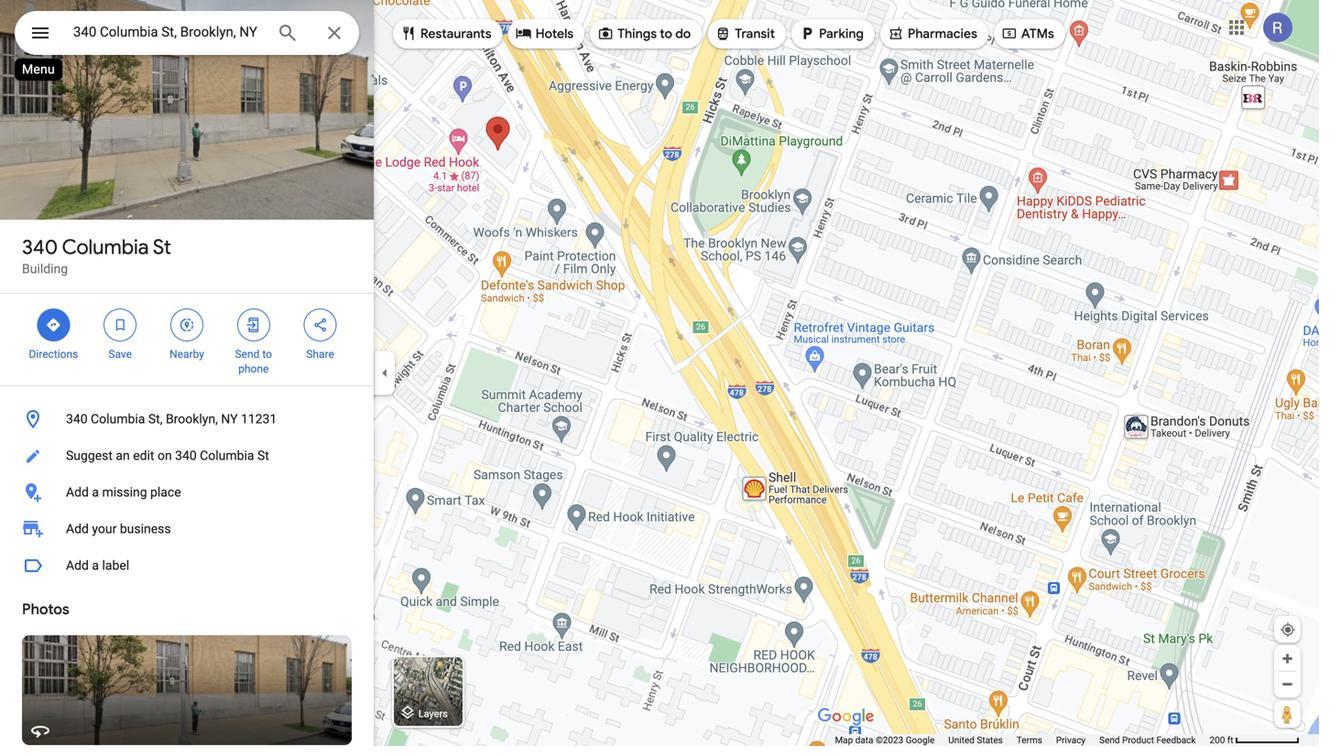 Task type: vqa. For each thing, say whether or not it's contained in the screenshot.
the bottommost –
no



Task type: locate. For each thing, give the bounding box(es) containing it.
your
[[92, 522, 117, 537]]

0 vertical spatial send
[[235, 348, 260, 361]]

do
[[676, 26, 691, 42]]

a for label
[[92, 559, 99, 574]]

phone
[[238, 363, 269, 376]]

None field
[[73, 21, 262, 43]]

340 up building
[[22, 235, 58, 260]]

privacy
[[1056, 735, 1086, 746]]

add a missing place
[[66, 485, 181, 500]]

terms button
[[1017, 735, 1043, 747]]

columbia down ny
[[200, 449, 254, 464]]

send inside send to phone
[[235, 348, 260, 361]]

brooklyn,
[[166, 412, 218, 427]]

a inside 'button'
[[92, 485, 99, 500]]

a
[[92, 485, 99, 500], [92, 559, 99, 574]]

parking
[[819, 26, 864, 42]]

1 vertical spatial to
[[262, 348, 272, 361]]

google maps element
[[0, 0, 1320, 747]]

united states button
[[949, 735, 1003, 747]]

 hotels
[[516, 23, 574, 44]]

0 vertical spatial add
[[66, 485, 89, 500]]

 things to do
[[598, 23, 691, 44]]

a left missing
[[92, 485, 99, 500]]

1 vertical spatial st
[[257, 449, 269, 464]]

to inside  things to do
[[660, 26, 673, 42]]

0 horizontal spatial to
[[262, 348, 272, 361]]

0 horizontal spatial st
[[153, 235, 171, 260]]

add for add a missing place
[[66, 485, 89, 500]]

collapse side panel image
[[375, 363, 395, 383]]

missing
[[102, 485, 147, 500]]

nearby
[[170, 348, 204, 361]]

add left your
[[66, 522, 89, 537]]


[[245, 315, 262, 335]]

add inside button
[[66, 559, 89, 574]]

0 vertical spatial columbia
[[62, 235, 149, 260]]

0 vertical spatial a
[[92, 485, 99, 500]]

ny
[[221, 412, 238, 427]]

340 inside '340 columbia st building'
[[22, 235, 58, 260]]

add for add a label
[[66, 559, 89, 574]]

0 vertical spatial to
[[660, 26, 673, 42]]

atms
[[1022, 26, 1055, 42]]


[[179, 315, 195, 335]]

11231
[[241, 412, 277, 427]]

st
[[153, 235, 171, 260], [257, 449, 269, 464]]

send
[[235, 348, 260, 361], [1100, 735, 1120, 746]]

1 vertical spatial columbia
[[91, 412, 145, 427]]

add inside 'button'
[[66, 485, 89, 500]]

share
[[306, 348, 334, 361]]

340
[[22, 235, 58, 260], [66, 412, 88, 427], [175, 449, 197, 464]]

send product feedback button
[[1100, 735, 1196, 747]]

add for add your business
[[66, 522, 89, 537]]


[[112, 315, 128, 335]]

map
[[835, 735, 853, 746]]

200 ft button
[[1210, 735, 1300, 746]]

actions for 340 columbia st region
[[0, 294, 374, 386]]

340 columbia st, brooklyn, ny 11231
[[66, 412, 277, 427]]

an
[[116, 449, 130, 464]]

340 right on
[[175, 449, 197, 464]]

footer containing map data ©2023 google
[[835, 735, 1210, 747]]

united
[[949, 735, 975, 746]]

1 a from the top
[[92, 485, 99, 500]]

columbia up building
[[62, 235, 149, 260]]

1 horizontal spatial 340
[[66, 412, 88, 427]]

columbia
[[62, 235, 149, 260], [91, 412, 145, 427], [200, 449, 254, 464]]

to up phone
[[262, 348, 272, 361]]

footer inside google maps element
[[835, 735, 1210, 747]]

0 horizontal spatial send
[[235, 348, 260, 361]]

suggest
[[66, 449, 113, 464]]

©2023
[[876, 735, 904, 746]]

send left product
[[1100, 735, 1120, 746]]

0 vertical spatial 340
[[22, 235, 58, 260]]

add a missing place button
[[0, 475, 374, 511]]

to left do at right top
[[660, 26, 673, 42]]

340 columbia st building
[[22, 235, 171, 277]]

united states
[[949, 735, 1003, 746]]

send up phone
[[235, 348, 260, 361]]

columbia inside '340 columbia st building'
[[62, 235, 149, 260]]

2 horizontal spatial 340
[[175, 449, 197, 464]]

label
[[102, 559, 129, 574]]


[[799, 23, 816, 44]]

0 horizontal spatial 340
[[22, 235, 58, 260]]

data
[[856, 735, 874, 746]]

to
[[660, 26, 673, 42], [262, 348, 272, 361]]

1 vertical spatial add
[[66, 522, 89, 537]]

zoom in image
[[1281, 652, 1295, 666]]

3 add from the top
[[66, 559, 89, 574]]

map data ©2023 google
[[835, 735, 935, 746]]

1 vertical spatial a
[[92, 559, 99, 574]]

privacy button
[[1056, 735, 1086, 747]]

on
[[158, 449, 172, 464]]

columbia up 'an'
[[91, 412, 145, 427]]

st,
[[148, 412, 163, 427]]

340 up suggest
[[66, 412, 88, 427]]

add
[[66, 485, 89, 500], [66, 522, 89, 537], [66, 559, 89, 574]]

send product feedback
[[1100, 735, 1196, 746]]

building
[[22, 262, 68, 277]]

a inside button
[[92, 559, 99, 574]]

2 a from the top
[[92, 559, 99, 574]]

340 columbia st, brooklyn, ny 11231 button
[[0, 401, 374, 438]]

send for send product feedback
[[1100, 735, 1120, 746]]

a left label on the bottom left of page
[[92, 559, 99, 574]]

1 horizontal spatial st
[[257, 449, 269, 464]]

1 horizontal spatial send
[[1100, 735, 1120, 746]]

add your business
[[66, 522, 171, 537]]

transit
[[735, 26, 775, 42]]

2 vertical spatial add
[[66, 559, 89, 574]]

2 add from the top
[[66, 522, 89, 537]]

directions
[[29, 348, 78, 361]]

 parking
[[799, 23, 864, 44]]

add down suggest
[[66, 485, 89, 500]]

add left label on the bottom left of page
[[66, 559, 89, 574]]

send inside "button"
[[1100, 735, 1120, 746]]


[[45, 315, 62, 335]]

ft
[[1228, 735, 1234, 746]]

1 horizontal spatial to
[[660, 26, 673, 42]]

columbia for st
[[62, 235, 149, 260]]

1 add from the top
[[66, 485, 89, 500]]

none field inside 340 columbia st, brooklyn, ny 11231 field
[[73, 21, 262, 43]]

footer
[[835, 735, 1210, 747]]

1 vertical spatial 340
[[66, 412, 88, 427]]

1 vertical spatial send
[[1100, 735, 1120, 746]]

0 vertical spatial st
[[153, 235, 171, 260]]



Task type: describe. For each thing, give the bounding box(es) containing it.
business
[[120, 522, 171, 537]]

add a label
[[66, 559, 129, 574]]


[[598, 23, 614, 44]]

2 vertical spatial columbia
[[200, 449, 254, 464]]

save
[[108, 348, 132, 361]]

show street view coverage image
[[1275, 701, 1301, 728]]

send for send to phone
[[235, 348, 260, 361]]

place
[[150, 485, 181, 500]]

 pharmacies
[[888, 23, 978, 44]]

layers
[[419, 709, 448, 720]]

product
[[1123, 735, 1155, 746]]

340 for st,
[[66, 412, 88, 427]]

edit
[[133, 449, 154, 464]]

google
[[906, 735, 935, 746]]

add your business link
[[0, 511, 374, 548]]

340 Columbia St, Brooklyn, NY 11231 field
[[15, 11, 359, 55]]

 atms
[[1001, 23, 1055, 44]]

things
[[618, 26, 657, 42]]

pharmacies
[[908, 26, 978, 42]]

photos
[[22, 601, 69, 619]]


[[29, 20, 51, 46]]

200 ft
[[1210, 735, 1234, 746]]

 restaurants
[[400, 23, 492, 44]]


[[400, 23, 417, 44]]

 button
[[15, 11, 66, 59]]

suggest an edit on 340 columbia st
[[66, 449, 269, 464]]

google account: ruby anderson  
(rubyanndersson@gmail.com) image
[[1264, 13, 1293, 42]]


[[1001, 23, 1018, 44]]

 transit
[[715, 23, 775, 44]]

show your location image
[[1280, 622, 1297, 639]]

suggest an edit on 340 columbia st button
[[0, 438, 374, 475]]


[[516, 23, 532, 44]]


[[888, 23, 904, 44]]

st inside '340 columbia st building'
[[153, 235, 171, 260]]

zoom out image
[[1281, 678, 1295, 692]]

terms
[[1017, 735, 1043, 746]]

to inside send to phone
[[262, 348, 272, 361]]

340 for st
[[22, 235, 58, 260]]

340 columbia st main content
[[0, 0, 374, 747]]

2 vertical spatial 340
[[175, 449, 197, 464]]

columbia for st,
[[91, 412, 145, 427]]


[[715, 23, 731, 44]]

feedback
[[1157, 735, 1196, 746]]


[[312, 315, 329, 335]]

hotels
[[536, 26, 574, 42]]

restaurants
[[421, 26, 492, 42]]

send to phone
[[235, 348, 272, 376]]

st inside button
[[257, 449, 269, 464]]

add a label button
[[0, 548, 374, 585]]

200
[[1210, 735, 1225, 746]]

 search field
[[15, 11, 359, 59]]

a for missing
[[92, 485, 99, 500]]

states
[[977, 735, 1003, 746]]



